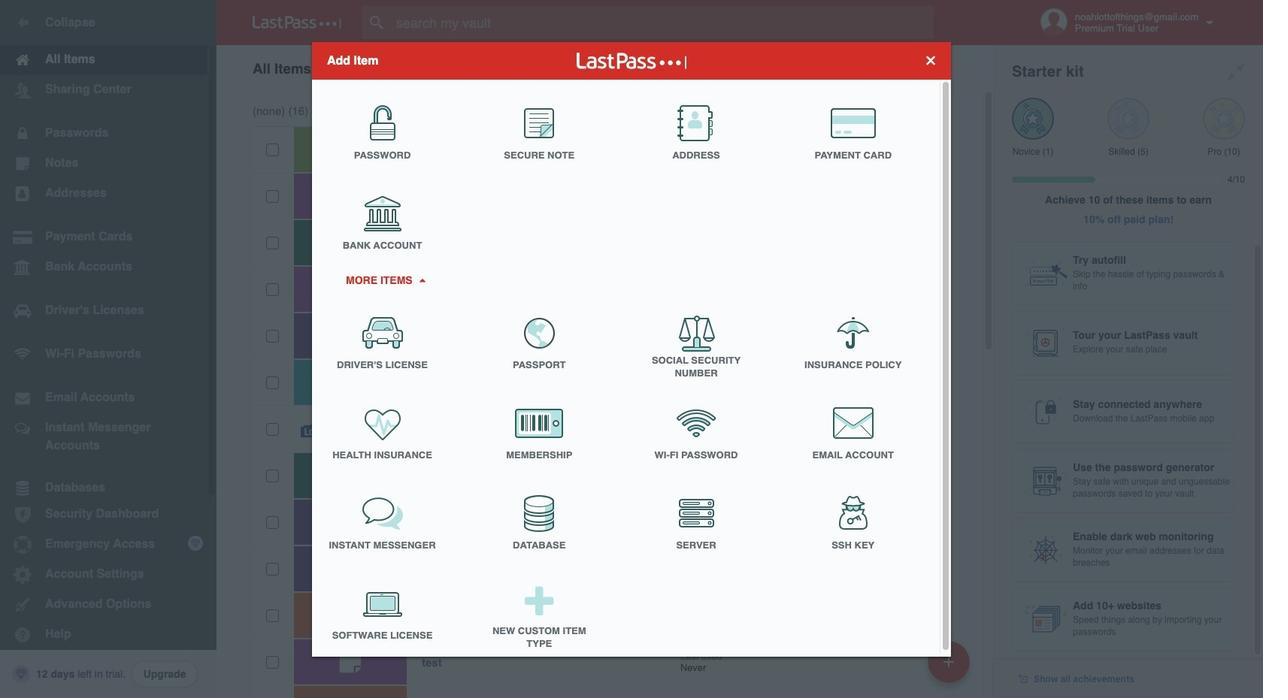 Task type: describe. For each thing, give the bounding box(es) containing it.
search my vault text field
[[362, 6, 963, 39]]



Task type: locate. For each thing, give the bounding box(es) containing it.
lastpass image
[[253, 16, 341, 29]]

main navigation navigation
[[0, 0, 217, 699]]

caret right image
[[417, 278, 427, 282]]

new item navigation
[[923, 637, 979, 699]]

new item image
[[944, 657, 954, 667]]

dialog
[[312, 42, 951, 661]]

Search search field
[[362, 6, 963, 39]]

vault options navigation
[[217, 45, 994, 90]]



Task type: vqa. For each thing, say whether or not it's contained in the screenshot.
CARET RIGHT icon
yes



